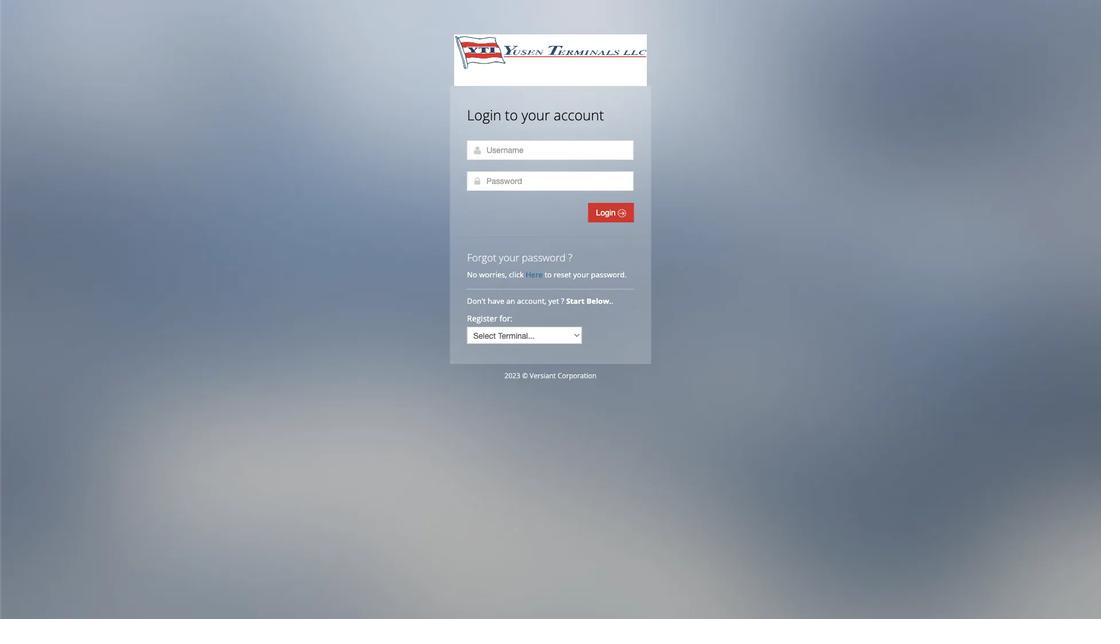 Task type: vqa. For each thing, say whether or not it's contained in the screenshot.
the top 'Imports'
no



Task type: locate. For each thing, give the bounding box(es) containing it.
1 horizontal spatial your
[[522, 105, 550, 124]]

have
[[488, 296, 505, 306]]

2 vertical spatial your
[[573, 270, 589, 280]]

to
[[505, 105, 518, 124], [545, 270, 552, 280]]

your up username text box
[[522, 105, 550, 124]]

click
[[509, 270, 524, 280]]

0 vertical spatial login
[[467, 105, 501, 124]]

0 vertical spatial ?
[[568, 251, 573, 264]]

here
[[526, 270, 543, 280]]

0 horizontal spatial login
[[467, 105, 501, 124]]

yet
[[549, 296, 559, 306]]

1 vertical spatial ?
[[561, 296, 564, 306]]

your up click
[[499, 251, 519, 264]]

user image
[[473, 146, 482, 155]]

Password password field
[[467, 172, 634, 191]]

0 horizontal spatial your
[[499, 251, 519, 264]]

here link
[[526, 270, 543, 280]]

to up username text box
[[505, 105, 518, 124]]

login for login
[[596, 208, 618, 217]]

1 vertical spatial your
[[499, 251, 519, 264]]

password.
[[591, 270, 627, 280]]

account,
[[517, 296, 547, 306]]

don't
[[467, 296, 486, 306]]

your right reset
[[573, 270, 589, 280]]

Username text field
[[467, 141, 634, 160]]

1 horizontal spatial ?
[[568, 251, 573, 264]]

lock image
[[473, 177, 482, 186]]

0 vertical spatial to
[[505, 105, 518, 124]]

1 horizontal spatial login
[[596, 208, 618, 217]]

1 vertical spatial to
[[545, 270, 552, 280]]

login inside button
[[596, 208, 618, 217]]

login
[[467, 105, 501, 124], [596, 208, 618, 217]]

0 horizontal spatial to
[[505, 105, 518, 124]]

your
[[522, 105, 550, 124], [499, 251, 519, 264], [573, 270, 589, 280]]

?
[[568, 251, 573, 264], [561, 296, 564, 306]]

to inside the forgot your password ? no worries, click here to reset your password.
[[545, 270, 552, 280]]

to right here link
[[545, 270, 552, 280]]

0 vertical spatial your
[[522, 105, 550, 124]]

register
[[467, 313, 498, 324]]

? right yet
[[561, 296, 564, 306]]

1 vertical spatial login
[[596, 208, 618, 217]]

1 horizontal spatial to
[[545, 270, 552, 280]]

©
[[522, 371, 528, 380]]

? up reset
[[568, 251, 573, 264]]

account
[[554, 105, 604, 124]]

no
[[467, 270, 477, 280]]



Task type: describe. For each thing, give the bounding box(es) containing it.
swapright image
[[618, 209, 626, 217]]

0 horizontal spatial ?
[[561, 296, 564, 306]]

forgot
[[467, 251, 497, 264]]

corporation
[[558, 371, 597, 380]]

versiant
[[530, 371, 556, 380]]

reset
[[554, 270, 571, 280]]

? inside the forgot your password ? no worries, click here to reset your password.
[[568, 251, 573, 264]]

2023 © versiant corporation
[[505, 371, 597, 380]]

login to your account
[[467, 105, 604, 124]]

worries,
[[479, 270, 507, 280]]

.
[[611, 296, 613, 306]]

don't have an account, yet ? start below. .
[[467, 296, 615, 306]]

2023
[[505, 371, 520, 380]]

login for login to your account
[[467, 105, 501, 124]]

register for:
[[467, 313, 513, 324]]

password
[[522, 251, 566, 264]]

below.
[[587, 296, 611, 306]]

for:
[[500, 313, 513, 324]]

login button
[[588, 203, 634, 223]]

an
[[506, 296, 515, 306]]

forgot your password ? no worries, click here to reset your password.
[[467, 251, 627, 280]]

start
[[566, 296, 585, 306]]

2 horizontal spatial your
[[573, 270, 589, 280]]



